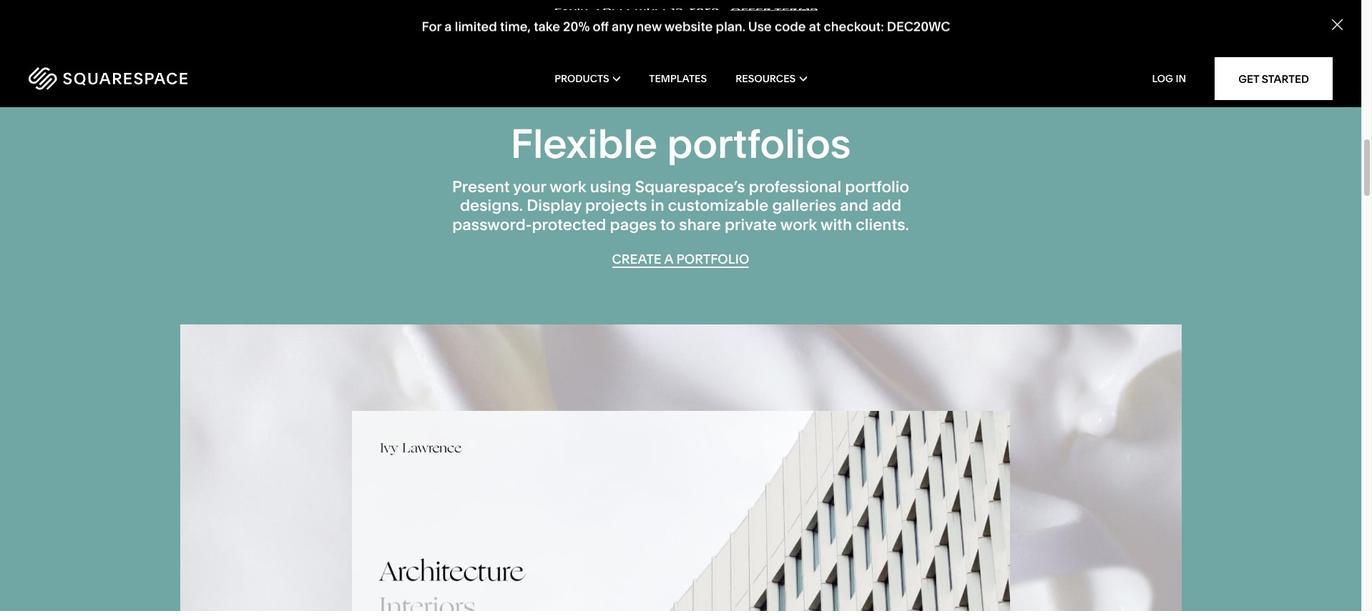 Task type: describe. For each thing, give the bounding box(es) containing it.
a for for
[[445, 18, 452, 34]]

time,
[[500, 18, 531, 34]]

plan.
[[716, 18, 746, 34]]

a for create
[[664, 251, 673, 268]]

products button
[[555, 50, 621, 107]]

add
[[872, 196, 902, 216]]

code
[[775, 18, 806, 34]]

any
[[612, 18, 633, 34]]

protected
[[532, 215, 606, 234]]

flexible
[[510, 119, 658, 168]]

1 horizontal spatial work
[[780, 215, 817, 234]]

log
[[1152, 72, 1174, 85]]

use
[[748, 18, 772, 34]]

display
[[527, 196, 582, 216]]

templates link
[[649, 50, 707, 107]]

create a portfolio link
[[612, 251, 749, 268]]

off
[[593, 18, 609, 34]]

squarespace's
[[635, 177, 745, 197]]

templates
[[649, 72, 707, 85]]

checkout:
[[824, 18, 884, 34]]

20%
[[563, 18, 590, 34]]

0 vertical spatial work
[[550, 177, 587, 197]]

designs.
[[460, 196, 523, 216]]

at
[[809, 18, 821, 34]]

resources
[[736, 72, 796, 85]]

portfolio
[[676, 251, 749, 268]]

and
[[840, 196, 869, 216]]

video element
[[352, 410, 1010, 612]]

get
[[1239, 72, 1260, 86]]

started
[[1262, 72, 1309, 86]]

projects
[[585, 196, 647, 216]]

pages
[[610, 215, 657, 234]]

in
[[1176, 72, 1186, 85]]

private
[[725, 215, 777, 234]]

new
[[636, 18, 662, 34]]

present
[[452, 177, 510, 197]]

create
[[612, 251, 662, 268]]

present your work using squarespace's professional portfolio designs. display projects in customizable galleries and add password-protected pages to share private work with clients.
[[452, 177, 909, 234]]

password-
[[452, 215, 532, 234]]

customizable
[[668, 196, 769, 216]]



Task type: locate. For each thing, give the bounding box(es) containing it.
take
[[534, 18, 560, 34]]

work up protected
[[550, 177, 587, 197]]

limited
[[455, 18, 497, 34]]

galleries
[[772, 196, 837, 216]]

0 vertical spatial a
[[445, 18, 452, 34]]

portfolios
[[667, 119, 851, 168]]

log             in
[[1152, 72, 1186, 85]]

for
[[422, 18, 442, 34]]

a
[[445, 18, 452, 34], [664, 251, 673, 268]]

0 horizontal spatial a
[[445, 18, 452, 34]]

1 vertical spatial a
[[664, 251, 673, 268]]

professional
[[749, 177, 842, 197]]

1 horizontal spatial a
[[664, 251, 673, 268]]

work
[[550, 177, 587, 197], [780, 215, 817, 234]]

1 vertical spatial work
[[780, 215, 817, 234]]

create a portfolio
[[612, 251, 749, 268]]

flexible portfolios
[[510, 119, 851, 168]]

log             in link
[[1152, 72, 1186, 85]]

a right create on the left top
[[664, 251, 673, 268]]

work left with
[[780, 215, 817, 234]]

0 horizontal spatial work
[[550, 177, 587, 197]]

squarespace logo link
[[29, 67, 290, 90]]

clients.
[[856, 215, 909, 234]]

share
[[679, 215, 721, 234]]

get started link
[[1215, 57, 1333, 100]]

portfolio
[[845, 177, 909, 197]]

get started
[[1239, 72, 1309, 86]]

with
[[821, 215, 852, 234]]

squarespace logo image
[[29, 67, 187, 90]]

in
[[651, 196, 664, 216]]

to
[[660, 215, 676, 234]]

using
[[590, 177, 631, 197]]

resources button
[[736, 50, 807, 107]]

for a limited time, take 20% off any new website plan. use code at checkout: dec20wc
[[422, 18, 951, 34]]

dec20wc
[[887, 18, 951, 34]]

products
[[555, 72, 609, 85]]

website
[[665, 18, 713, 34]]

a right for at the top of the page
[[445, 18, 452, 34]]

your
[[513, 177, 546, 197]]



Task type: vqa. For each thing, say whether or not it's contained in the screenshot.
MYHRA image
no



